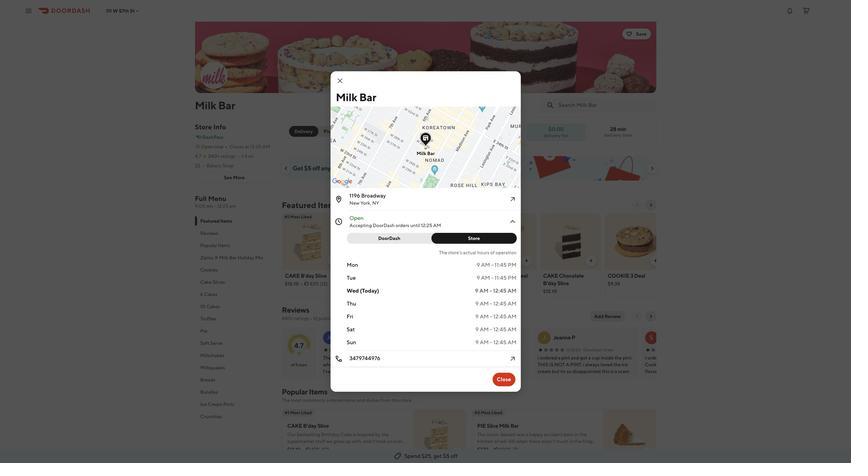 Task type: vqa. For each thing, say whether or not it's contained in the screenshot.


Task type: describe. For each thing, give the bounding box(es) containing it.
liked down 'featured items' heading
[[301, 214, 312, 220]]

10 cakes button
[[195, 301, 274, 313]]

$9.35
[[608, 281, 620, 287]]

ann r
[[339, 335, 353, 341]]

cookies
[[200, 267, 218, 273]]

or
[[366, 165, 371, 172]]

1 vertical spatial #2
[[475, 411, 480, 416]]

111 w 57th st button
[[106, 8, 140, 13]]

pie slice milk bar
[[477, 423, 519, 430]]

most up accepting
[[356, 214, 365, 220]]

review inside button
[[605, 314, 621, 319]]

milkquakes button
[[195, 362, 274, 374]]

slice up $7.70 •
[[487, 423, 498, 430]]

popular for popular items
[[200, 243, 217, 248]]

r
[[350, 335, 353, 341]]

crunchies
[[200, 414, 222, 420]]

0 horizontal spatial #2
[[349, 214, 355, 220]]

soft serve
[[200, 341, 223, 346]]

jeanne p
[[553, 335, 575, 341]]

5
[[295, 363, 298, 368]]

9 am - 12:45 am for sat
[[476, 327, 517, 333]]

doordash inside open accepting doordash orders until 12:25 am
[[373, 223, 395, 228]]

doordash inside button
[[378, 236, 400, 241]]

open now
[[201, 144, 223, 150]]

1196 broadway new york, ny
[[350, 193, 386, 206]]

open for open accepting doordash orders until 12:25 am
[[350, 215, 364, 222]]

9 am - 12:45 am for fri
[[476, 314, 517, 320]]

serve
[[210, 341, 223, 346]]

doordash for 11/4/23
[[583, 348, 602, 353]]

click item image
[[509, 218, 517, 226]]

$7.70 •
[[477, 447, 492, 453]]

j
[[543, 334, 546, 342]]

bar inside button
[[229, 255, 237, 261]]

12:45 for sat
[[493, 327, 507, 333]]

1 add item to cart image from the left
[[330, 258, 336, 264]]

order for a
[[389, 348, 400, 353]]

group order
[[354, 129, 383, 134]]

1 vertical spatial off
[[451, 453, 458, 460]]

thu
[[347, 301, 356, 307]]

- inside "full menu 9:00 am - 12:25 am"
[[214, 204, 216, 209]]

ice cream pints button
[[195, 399, 274, 411]]

popular for popular items the most commonly ordered items and dishes from this store
[[282, 388, 308, 397]]

1 vertical spatial featured
[[200, 219, 220, 224]]

0 vertical spatial 83% (12)
[[310, 281, 328, 287]]

dashpass
[[202, 135, 224, 140]]

reviews link
[[282, 306, 309, 315]]

items inside heading
[[318, 201, 339, 210]]

cake chocolate b'day slice $12.10
[[543, 273, 584, 294]]

powered by google image
[[332, 178, 352, 185]]

11:45 for tue
[[495, 275, 507, 281]]

hour options option group
[[347, 233, 517, 244]]

doordash for 8/11/23
[[476, 348, 495, 353]]

order for j
[[603, 348, 614, 353]]

a
[[327, 334, 332, 342]]

9 for mon
[[477, 262, 480, 268]]

store for store info
[[195, 123, 212, 131]]

get
[[434, 453, 442, 460]]

pie button
[[195, 325, 274, 337]]

open menu image
[[24, 7, 33, 15]]

DoorDash button
[[347, 233, 436, 244]]

1 vertical spatial cake b'day slice image
[[413, 410, 466, 463]]

$$
[[195, 163, 201, 169]]

holiday
[[238, 255, 254, 261]]

pickup
[[324, 129, 339, 134]]

bar inside pie slice milk bar $7.70
[[383, 273, 391, 279]]

milkquakes
[[200, 365, 225, 371]]

1 vertical spatial 83% (12)
[[311, 447, 329, 453]]

$7.70 inside soft serve cereal milk cup $7.70
[[479, 289, 491, 294]]

info
[[213, 123, 226, 131]]

most down most
[[290, 411, 300, 416]]

soft serve button
[[195, 337, 274, 350]]

add item to cart image for cake chocolate b'day slice
[[588, 258, 594, 264]]

9:00
[[195, 204, 206, 209]]

truffles button
[[195, 313, 274, 325]]

closes
[[230, 144, 244, 150]]

0 horizontal spatial add item to cart image
[[454, 450, 460, 456]]

soft
[[479, 273, 493, 279]]

1 #1 most liked from the top
[[285, 214, 312, 220]]

cookie 3 deal $9.35
[[608, 273, 645, 287]]

12:25 for full menu
[[217, 204, 228, 209]]

11/4/23
[[566, 348, 580, 353]]

order methods option group
[[289, 126, 345, 137]]

2 vertical spatial b'day
[[303, 423, 317, 430]]

milk inside button
[[219, 255, 228, 261]]

- for fri
[[490, 314, 492, 320]]

0 vertical spatial off
[[312, 165, 320, 172]]

0 vertical spatial featured items
[[282, 201, 339, 210]]

12:45 for sun
[[493, 340, 507, 346]]

add review
[[594, 314, 621, 319]]

liked up accepting
[[366, 214, 377, 220]]

popular items button
[[195, 240, 274, 252]]

cake
[[200, 280, 212, 285]]

1 vertical spatial (12)
[[322, 447, 329, 453]]

slice down commonly
[[318, 423, 329, 430]]

reviews 840+ ratings • 12 public reviews
[[282, 306, 349, 321]]

0 vertical spatial pie slice milk bar image
[[347, 213, 407, 271]]

commonly
[[303, 398, 325, 403]]

1 vertical spatial #2 most liked
[[475, 411, 502, 416]]

- for thu
[[490, 301, 492, 307]]

full menu 9:00 am - 12:25 am
[[195, 195, 236, 209]]

group
[[354, 129, 368, 134]]

2 click item image from the top
[[509, 355, 517, 363]]

the inside milk bar dialog
[[439, 250, 447, 256]]

1 click item image from the top
[[509, 195, 517, 204]]

cup
[[490, 280, 500, 287]]

jeanne
[[553, 335, 571, 341]]

of inside milk bar dialog
[[490, 250, 495, 256]]

p
[[572, 335, 575, 341]]

from for $5
[[387, 165, 400, 172]]

8/11/23
[[459, 348, 473, 353]]

until
[[410, 223, 420, 228]]

1 vertical spatial review
[[496, 348, 509, 353]]

sat
[[347, 327, 355, 333]]

1 vertical spatial cake b'day slice
[[287, 423, 329, 430]]

$12.10 •
[[287, 447, 304, 453]]

hours
[[477, 250, 489, 256]]

1 am from the left
[[207, 204, 213, 209]]

operation
[[496, 250, 517, 256]]

this for items
[[392, 398, 400, 403]]

0 vertical spatial 840+
[[208, 154, 220, 159]]

next button of carousel image
[[648, 203, 654, 208]]

0 vertical spatial #2 most liked
[[349, 214, 377, 220]]

new
[[350, 201, 360, 206]]

close button
[[493, 373, 515, 387]]

1.4
[[242, 154, 247, 159]]

9 am - 11:45 pm for mon
[[477, 262, 517, 268]]

0 vertical spatial of
[[347, 165, 353, 172]]

bundles
[[200, 390, 218, 395]]

1 vertical spatial pie slice milk bar image
[[603, 410, 656, 463]]

milk inside pie slice milk bar $7.70
[[372, 273, 382, 279]]

slice inside pie slice milk bar $7.70
[[359, 273, 371, 279]]

see more
[[224, 175, 245, 180]]

cake chocolate b'day slice image
[[541, 213, 601, 271]]

- for sun
[[490, 340, 492, 346]]

deal
[[634, 273, 645, 279]]

2 #1 from the top
[[285, 411, 289, 416]]

s
[[650, 334, 653, 342]]

chocolate
[[559, 273, 584, 279]]

0 horizontal spatial of
[[291, 363, 295, 368]]

0 vertical spatial ratings
[[221, 154, 236, 159]]

12
[[313, 316, 318, 321]]

public
[[319, 316, 332, 321]]

next image
[[648, 314, 654, 319]]

open for open now
[[201, 144, 213, 150]]

- for wed (today)
[[490, 288, 492, 294]]

ratings inside reviews 840+ ratings • 12 public reviews
[[294, 316, 309, 321]]

12:45 for fri
[[493, 314, 507, 320]]

9 for fri
[[476, 314, 479, 320]]

ice
[[200, 402, 207, 407]]

dishes
[[366, 398, 380, 403]]

1 horizontal spatial 12:25
[[250, 144, 261, 150]]

$25
[[354, 165, 364, 172]]

0 vertical spatial (12)
[[320, 281, 328, 287]]

store.
[[412, 165, 427, 172]]

0 vertical spatial $5
[[304, 165, 311, 172]]

6 cakes button
[[195, 289, 274, 301]]

order inside button
[[369, 129, 383, 134]]

popular items
[[200, 243, 230, 248]]

more
[[233, 175, 245, 180]]

$$ • bakery shop
[[195, 163, 234, 169]]

cake 6" b'day image
[[411, 213, 472, 271]]

1196
[[350, 193, 360, 199]]

bakery
[[207, 163, 222, 169]]

Item Search search field
[[559, 102, 651, 109]]

soft serve cereal milk cup image
[[476, 213, 536, 271]]



Task type: locate. For each thing, give the bounding box(es) containing it.
$12.10 for $12.10 •
[[287, 447, 301, 453]]

2 am from the left
[[229, 204, 236, 209]]

1 vertical spatial #1
[[285, 411, 289, 416]]

delivery left time
[[604, 133, 622, 138]]

0 horizontal spatial 4.7
[[195, 154, 201, 159]]

accepting
[[350, 223, 372, 228]]

0 horizontal spatial #2 most liked
[[349, 214, 377, 220]]

83% up reviews 840+ ratings • 12 public reviews
[[310, 281, 319, 287]]

0 items, open order cart image
[[802, 7, 811, 15]]

0 vertical spatial store
[[195, 123, 212, 131]]

2 horizontal spatial of
[[490, 250, 495, 256]]

from inside popular items the most commonly ordered items and dishes from this store
[[381, 398, 391, 403]]

2 horizontal spatial order
[[603, 348, 614, 353]]

0 horizontal spatial cake b'day slice image
[[282, 213, 342, 271]]

1 vertical spatial featured items
[[200, 219, 232, 224]]

doordash right the 11/4/23
[[583, 348, 602, 353]]

#1 most liked down 'featured items' heading
[[285, 214, 312, 220]]

11:45 for mon
[[495, 262, 507, 268]]

most
[[291, 398, 302, 403]]

slices
[[213, 280, 225, 285]]

0 horizontal spatial $5
[[304, 165, 311, 172]]

cake slices
[[200, 280, 225, 285]]

bar
[[359, 91, 376, 104], [218, 99, 235, 112], [427, 151, 435, 156], [427, 151, 435, 156], [229, 255, 237, 261], [383, 273, 391, 279], [511, 423, 519, 430]]

0 horizontal spatial store
[[195, 123, 212, 131]]

9 for sun
[[476, 340, 479, 346]]

Store button
[[432, 233, 517, 244]]

1 vertical spatial cakes
[[206, 304, 220, 310]]

open down dashpass
[[201, 144, 213, 150]]

1 vertical spatial $7.70
[[479, 289, 491, 294]]

$7.70 down cup
[[479, 289, 491, 294]]

slice left "tue"
[[315, 273, 327, 279]]

0 horizontal spatial 12:25
[[217, 204, 228, 209]]

1 pm from the top
[[508, 262, 517, 268]]

(12)
[[320, 281, 328, 287], [322, 447, 329, 453]]

#2 most liked up accepting
[[349, 214, 377, 220]]

1 vertical spatial store
[[468, 236, 480, 241]]

12:45
[[493, 288, 507, 294], [493, 301, 507, 307], [493, 314, 507, 320], [493, 327, 507, 333], [493, 340, 507, 346]]

9 for tue
[[477, 275, 480, 281]]

items inside popular items the most commonly ordered items and dishes from this store
[[309, 388, 327, 397]]

• doordash review
[[474, 348, 509, 353]]

at
[[245, 144, 249, 150]]

actual
[[463, 250, 476, 256]]

1 horizontal spatial store
[[468, 236, 480, 241]]

$7.70 left 100%
[[477, 447, 489, 453]]

items left the new
[[318, 201, 339, 210]]

12:25 inside "full menu 9:00 am - 12:25 am"
[[217, 204, 228, 209]]

0 horizontal spatial this
[[392, 398, 400, 403]]

cereal
[[512, 273, 528, 279]]

4.7
[[195, 154, 201, 159], [294, 342, 304, 350]]

(12) right $12.10 • on the bottom of page
[[322, 447, 329, 453]]

min
[[617, 126, 626, 133]]

1 horizontal spatial order
[[389, 348, 400, 353]]

ice cream pints
[[200, 402, 234, 407]]

get $5 off any order of $25 or more from this store.
[[293, 165, 427, 172]]

0 horizontal spatial pie
[[350, 273, 358, 279]]

store up dashpass
[[195, 123, 212, 131]]

• doordash order up 3479744976 at bottom
[[367, 348, 400, 353]]

1 horizontal spatial open
[[350, 215, 364, 222]]

featured items
[[282, 201, 339, 210], [200, 219, 232, 224]]

order
[[369, 129, 383, 134], [389, 348, 400, 353], [603, 348, 614, 353]]

shop
[[223, 163, 234, 169]]

pie inside pie slice milk bar $7.70
[[350, 273, 358, 279]]

840+ up the bakery
[[208, 154, 220, 159]]

0 vertical spatial 83%
[[310, 281, 319, 287]]

1 vertical spatial 840+
[[282, 316, 294, 321]]

delivery inside 28 min delivery time
[[604, 133, 622, 138]]

• inside reviews 840+ ratings • 12 public reviews
[[310, 316, 312, 321]]

2 #1 most liked from the top
[[285, 411, 312, 416]]

popular inside popular items the most commonly ordered items and dishes from this store
[[282, 388, 308, 397]]

doordash up doordash button
[[373, 223, 395, 228]]

1 horizontal spatial add item to cart image
[[653, 258, 658, 264]]

0 vertical spatial #1
[[285, 214, 289, 220]]

1 horizontal spatial 4.7
[[294, 342, 304, 350]]

featured items heading
[[282, 200, 339, 211]]

10
[[200, 304, 206, 310]]

of left $25
[[347, 165, 353, 172]]

liked up pie slice milk bar
[[492, 411, 502, 416]]

57th
[[119, 8, 129, 13]]

the left most
[[282, 398, 290, 403]]

now
[[214, 144, 223, 150]]

wed
[[347, 288, 359, 294]]

7/23/22
[[352, 348, 367, 353]]

83% right $12.10 • on the bottom of page
[[311, 447, 321, 453]]

83% (12) right $12.10 • on the bottom of page
[[311, 447, 329, 453]]

milk bar image
[[195, 22, 656, 93], [201, 63, 227, 88]]

0 horizontal spatial delivery
[[544, 133, 561, 138]]

reviews for reviews 840+ ratings • 12 public reviews
[[282, 306, 309, 315]]

#2 up accepting
[[349, 214, 355, 220]]

mon
[[347, 262, 358, 268]]

0 horizontal spatial featured
[[200, 219, 220, 224]]

9
[[477, 262, 480, 268], [477, 275, 480, 281], [475, 288, 479, 294], [476, 301, 479, 307], [476, 314, 479, 320], [476, 327, 479, 333], [476, 340, 479, 346]]

milk bar dialog
[[304, 46, 565, 392]]

crunchies button
[[195, 411, 274, 423]]

1 horizontal spatial #2 most liked
[[475, 411, 502, 416]]

cakes right "6"
[[204, 292, 218, 297]]

items
[[318, 201, 339, 210], [220, 219, 232, 224], [218, 243, 230, 248], [309, 388, 327, 397]]

slice down chocolate
[[558, 280, 569, 287]]

$7.70 up wed
[[350, 281, 362, 287]]

1 vertical spatial 4.7
[[294, 342, 304, 350]]

1 horizontal spatial pie
[[477, 423, 486, 430]]

store for store
[[468, 236, 480, 241]]

1 9 am - 11:45 pm from the top
[[477, 262, 517, 268]]

featured inside heading
[[282, 201, 316, 210]]

pm for mon
[[508, 262, 517, 268]]

$5 right the get
[[304, 165, 311, 172]]

0 horizontal spatial • doordash order
[[367, 348, 400, 353]]

of left 5
[[291, 363, 295, 368]]

1 • doordash order from the left
[[367, 348, 400, 353]]

add item to cart image
[[524, 258, 529, 264], [588, 258, 594, 264], [454, 450, 460, 456]]

cookie 3 deal image
[[605, 213, 665, 271]]

save button
[[623, 29, 651, 39]]

Delivery radio
[[289, 126, 318, 137]]

select promotional banner element
[[454, 181, 484, 193]]

this
[[401, 165, 411, 172], [392, 398, 400, 403]]

am
[[262, 144, 270, 150], [433, 223, 441, 228], [481, 262, 490, 268], [481, 275, 490, 281], [480, 288, 489, 294], [508, 288, 517, 294], [480, 301, 489, 307], [508, 301, 517, 307], [480, 314, 489, 320], [508, 314, 517, 320], [480, 327, 489, 333], [508, 327, 517, 333], [480, 340, 489, 346], [508, 340, 517, 346]]

reviews inside reviews 840+ ratings • 12 public reviews
[[282, 306, 309, 315]]

1 vertical spatial 83%
[[311, 447, 321, 453]]

from right dishes
[[381, 398, 391, 403]]

0 vertical spatial this
[[401, 165, 411, 172]]

#2 most liked up pie slice milk bar
[[475, 411, 502, 416]]

pm
[[508, 262, 517, 268], [508, 275, 517, 281]]

store inside button
[[468, 236, 480, 241]]

0 vertical spatial #2
[[349, 214, 355, 220]]

doordash
[[373, 223, 395, 228], [378, 236, 400, 241], [370, 348, 389, 353], [476, 348, 495, 353], [583, 348, 602, 353]]

#2 most liked
[[349, 214, 377, 220], [475, 411, 502, 416]]

0 vertical spatial 4.7
[[195, 154, 201, 159]]

pie slice milk bar image
[[347, 213, 407, 271], [603, 410, 656, 463]]

1 #1 from the top
[[285, 214, 289, 220]]

liked down commonly
[[301, 411, 312, 416]]

w
[[113, 8, 118, 13]]

cakes inside "button"
[[204, 292, 218, 297]]

map region
[[304, 46, 565, 220]]

$12.10 for $12.10
[[285, 281, 299, 287]]

review up the close
[[496, 348, 509, 353]]

1 horizontal spatial am
[[229, 204, 236, 209]]

1 horizontal spatial this
[[401, 165, 411, 172]]

off left any
[[312, 165, 320, 172]]

ann
[[339, 335, 349, 341]]

1 horizontal spatial #2
[[475, 411, 480, 416]]

1 vertical spatial the
[[282, 398, 290, 403]]

popular up ziploc
[[200, 243, 217, 248]]

2 9 am - 11:45 pm from the top
[[477, 275, 517, 281]]

this left store
[[392, 398, 400, 403]]

1 horizontal spatial reviews
[[282, 306, 309, 315]]

• doordash order for j
[[581, 348, 614, 353]]

2 delivery from the left
[[544, 133, 561, 138]]

9 for thu
[[476, 301, 479, 307]]

from
[[387, 165, 400, 172], [381, 398, 391, 403]]

2 add item to cart image from the left
[[653, 258, 658, 264]]

pm for tue
[[508, 275, 517, 281]]

cake b'day slice image
[[282, 213, 342, 271], [413, 410, 466, 463]]

#1 most liked
[[285, 214, 312, 220], [285, 411, 312, 416]]

x
[[215, 255, 218, 261]]

100% (7)
[[500, 447, 518, 453]]

most down 'featured items' heading
[[290, 214, 300, 220]]

click item image
[[509, 195, 517, 204], [509, 355, 517, 363]]

reviews for reviews
[[200, 231, 218, 236]]

the inside popular items the most commonly ordered items and dishes from this store
[[282, 398, 290, 403]]

doordash right 8/11/23
[[476, 348, 495, 353]]

0 horizontal spatial 840+
[[208, 154, 220, 159]]

items up ziploc x milk bar holiday mix
[[218, 243, 230, 248]]

840+
[[208, 154, 220, 159], [282, 316, 294, 321]]

1 vertical spatial pie
[[477, 423, 486, 430]]

the left store's
[[439, 250, 447, 256]]

1 horizontal spatial the
[[439, 250, 447, 256]]

11:45 up serve
[[495, 262, 507, 268]]

0 vertical spatial 11:45
[[495, 262, 507, 268]]

1 horizontal spatial $5
[[443, 453, 450, 460]]

12:25 down "menu"
[[217, 204, 228, 209]]

1 vertical spatial 12:25
[[217, 204, 228, 209]]

click item image up the close
[[509, 355, 517, 363]]

st
[[130, 8, 135, 13]]

- for sat
[[490, 327, 492, 333]]

- for mon
[[491, 262, 494, 268]]

open up accepting
[[350, 215, 364, 222]]

0 horizontal spatial ratings
[[221, 154, 236, 159]]

cake inside cake chocolate b'day slice $12.10
[[543, 273, 558, 279]]

• doordash order for a
[[367, 348, 400, 353]]

1 vertical spatial 9 am - 11:45 pm
[[477, 275, 517, 281]]

slice inside cake chocolate b'day slice $12.10
[[558, 280, 569, 287]]

am up the 'reviews' button
[[229, 204, 236, 209]]

2 horizontal spatial 12:25
[[421, 223, 432, 228]]

1 vertical spatial #1 most liked
[[285, 411, 312, 416]]

the store's actual hours of operation
[[439, 250, 517, 256]]

$7.70 inside pie slice milk bar $7.70
[[350, 281, 362, 287]]

10 cakes
[[200, 304, 220, 310]]

4.7 up $$
[[195, 154, 201, 159]]

#2 up pie slice milk bar
[[475, 411, 480, 416]]

0 vertical spatial b'day
[[301, 273, 314, 279]]

12:25 inside open accepting doordash orders until 12:25 am
[[421, 223, 432, 228]]

0 vertical spatial pm
[[508, 262, 517, 268]]

notification bell image
[[786, 7, 794, 15]]

reviews inside button
[[200, 231, 218, 236]]

1 horizontal spatial off
[[451, 453, 458, 460]]

spend $25, get $5 off
[[405, 453, 458, 460]]

0 horizontal spatial pie slice milk bar image
[[347, 213, 407, 271]]

store info
[[195, 123, 226, 131]]

840+ inside reviews 840+ ratings • 12 public reviews
[[282, 316, 294, 321]]

1 11:45 from the top
[[495, 262, 507, 268]]

menu
[[208, 195, 227, 203]]

am
[[207, 204, 213, 209], [229, 204, 236, 209]]

this left store.
[[401, 165, 411, 172]]

(7)
[[513, 447, 518, 453]]

cakes for 10 cakes
[[206, 304, 220, 310]]

previous image
[[635, 314, 640, 319]]

this inside popular items the most commonly ordered items and dishes from this store
[[392, 398, 400, 403]]

cakes right 10
[[206, 304, 220, 310]]

reviews
[[333, 316, 349, 321]]

truffles
[[200, 316, 216, 322]]

popular inside button
[[200, 243, 217, 248]]

0 horizontal spatial order
[[369, 129, 383, 134]]

and
[[357, 398, 365, 403]]

1.4 mi
[[242, 154, 254, 159]]

- for tue
[[491, 275, 494, 281]]

83% (12) up reviews 840+ ratings • 12 public reviews
[[310, 281, 328, 287]]

mix
[[255, 255, 263, 261]]

4.7 up of 5 stars at the left
[[294, 342, 304, 350]]

1 horizontal spatial delivery
[[604, 133, 622, 138]]

1 horizontal spatial 840+
[[282, 316, 294, 321]]

soft serve cereal milk cup $7.70
[[479, 273, 528, 294]]

ny
[[372, 201, 379, 206]]

pie for pie slice milk bar
[[477, 423, 486, 430]]

#1 most liked down most
[[285, 411, 312, 416]]

0 vertical spatial $12.10
[[285, 281, 299, 287]]

0 horizontal spatial am
[[207, 204, 213, 209]]

wed (today)
[[347, 288, 379, 294]]

from for items
[[381, 398, 391, 403]]

0 vertical spatial reviews
[[200, 231, 218, 236]]

9 for sat
[[476, 327, 479, 333]]

most up pie slice milk bar
[[481, 411, 491, 416]]

doordash down open accepting doordash orders until 12:25 am
[[378, 236, 400, 241]]

this for $5
[[401, 165, 411, 172]]

2 • doordash order from the left
[[581, 348, 614, 353]]

0 vertical spatial cake b'day slice image
[[282, 213, 342, 271]]

pie for pie slice milk bar $7.70
[[350, 273, 358, 279]]

from right more
[[387, 165, 400, 172]]

add review button
[[590, 311, 625, 322]]

delivery down $0.00
[[544, 133, 561, 138]]

6 cakes
[[200, 292, 218, 297]]

add item to cart image
[[330, 258, 336, 264], [653, 258, 658, 264]]

am right 9:00 on the top of the page
[[207, 204, 213, 209]]

1 horizontal spatial featured
[[282, 201, 316, 210]]

$0.00
[[548, 126, 564, 132]]

1 vertical spatial of
[[490, 250, 495, 256]]

Pickup radio
[[314, 126, 345, 137]]

1 vertical spatial $12.10
[[543, 289, 557, 294]]

slice right "tue"
[[359, 273, 371, 279]]

pie
[[200, 329, 207, 334]]

pie down mon
[[350, 273, 358, 279]]

0 vertical spatial open
[[201, 144, 213, 150]]

open
[[201, 144, 213, 150], [350, 215, 364, 222]]

close milk bar image
[[336, 77, 344, 85]]

1 vertical spatial click item image
[[509, 355, 517, 363]]

fee
[[562, 133, 569, 138]]

store
[[195, 123, 212, 131], [468, 236, 480, 241]]

pie up $7.70 •
[[477, 423, 486, 430]]

review right add on the right bottom
[[605, 314, 621, 319]]

• doordash order right the 11/4/23
[[581, 348, 614, 353]]

1 delivery from the left
[[604, 133, 622, 138]]

previous button of carousel image
[[635, 203, 640, 208]]

click item image up click item image
[[509, 195, 517, 204]]

reviews button
[[195, 227, 274, 240]]

cake slices button
[[195, 276, 274, 289]]

9 am - 12:45 am for wed (today)
[[475, 288, 517, 294]]

1 vertical spatial ratings
[[294, 316, 309, 321]]

items up commonly
[[309, 388, 327, 397]]

milk inside soft serve cereal milk cup $7.70
[[479, 280, 489, 287]]

9 for wed (today)
[[475, 288, 479, 294]]

12:45 for thu
[[493, 301, 507, 307]]

1 horizontal spatial • doordash order
[[581, 348, 614, 353]]

items up the 'reviews' button
[[220, 219, 232, 224]]

0 horizontal spatial open
[[201, 144, 213, 150]]

0 vertical spatial review
[[605, 314, 621, 319]]

$25,
[[422, 453, 433, 460]]

add item to cart image for soft serve cereal milk cup
[[524, 258, 529, 264]]

more
[[372, 165, 386, 172]]

1 vertical spatial 11:45
[[495, 275, 507, 281]]

0 vertical spatial cakes
[[204, 292, 218, 297]]

pm right cup
[[508, 275, 517, 281]]

items inside button
[[218, 243, 230, 248]]

83% (12)
[[310, 281, 328, 287], [311, 447, 329, 453]]

of right hours
[[490, 250, 495, 256]]

store
[[401, 398, 412, 403]]

store up the store's actual hours of operation
[[468, 236, 480, 241]]

12:25 right at
[[250, 144, 261, 150]]

2 vertical spatial $7.70
[[477, 447, 489, 453]]

1 vertical spatial b'day
[[543, 280, 557, 287]]

1 horizontal spatial featured items
[[282, 201, 339, 210]]

open inside open accepting doordash orders until 12:25 am
[[350, 215, 364, 222]]

9 am - 11:45 pm for tue
[[477, 275, 517, 281]]

ratings up shop
[[221, 154, 236, 159]]

b'day inside cake chocolate b'day slice $12.10
[[543, 280, 557, 287]]

2 vertical spatial 12:25
[[421, 223, 432, 228]]

9 am - 12:45 am for thu
[[476, 301, 517, 307]]

9 am - 12:45 am for sun
[[476, 340, 517, 346]]

840+ down reviews link
[[282, 316, 294, 321]]

$5 right get
[[443, 453, 450, 460]]

doordash for 7/23/22
[[370, 348, 389, 353]]

popular up most
[[282, 388, 308, 397]]

0 vertical spatial #1 most liked
[[285, 214, 312, 220]]

cream
[[208, 402, 222, 407]]

0 horizontal spatial off
[[312, 165, 320, 172]]

1 vertical spatial this
[[392, 398, 400, 403]]

am inside open accepting doordash orders until 12:25 am
[[433, 223, 441, 228]]

off right get
[[451, 453, 458, 460]]

1 vertical spatial $5
[[443, 453, 450, 460]]

12:25 right the until
[[421, 223, 432, 228]]

11:45 right "soft"
[[495, 275, 507, 281]]

pm up cereal
[[508, 262, 517, 268]]

2 pm from the top
[[508, 275, 517, 281]]

cakes inside button
[[206, 304, 220, 310]]

12:45 for wed (today)
[[493, 288, 507, 294]]

1 vertical spatial reviews
[[282, 306, 309, 315]]

ratings down reviews link
[[294, 316, 309, 321]]

1 horizontal spatial ratings
[[294, 316, 309, 321]]

close
[[497, 377, 511, 383]]

1 horizontal spatial add item to cart image
[[524, 258, 529, 264]]

0 horizontal spatial review
[[496, 348, 509, 353]]

0 vertical spatial cake b'day slice
[[285, 273, 327, 279]]

previous button of carousel image
[[283, 166, 289, 171]]

(12) left "tue"
[[320, 281, 328, 287]]

ziploc x milk bar holiday mix button
[[195, 252, 274, 264]]

of
[[347, 165, 353, 172], [490, 250, 495, 256], [291, 363, 295, 368]]

spend
[[405, 453, 421, 460]]

cakes for 6 cakes
[[204, 292, 218, 297]]

100%
[[500, 447, 512, 453]]

• closes at 12:25 am
[[226, 144, 270, 150]]

delivery inside $0.00 delivery fee
[[544, 133, 561, 138]]

full
[[195, 195, 207, 203]]

12:25 for open
[[421, 223, 432, 228]]

doordash up 3479744976 at bottom
[[370, 348, 389, 353]]

0 vertical spatial the
[[439, 250, 447, 256]]

28
[[610, 126, 616, 133]]

next button of carousel image
[[650, 166, 655, 171]]

2 11:45 from the top
[[495, 275, 507, 281]]

$12.10 inside cake chocolate b'day slice $12.10
[[543, 289, 557, 294]]

save
[[636, 31, 647, 37]]



